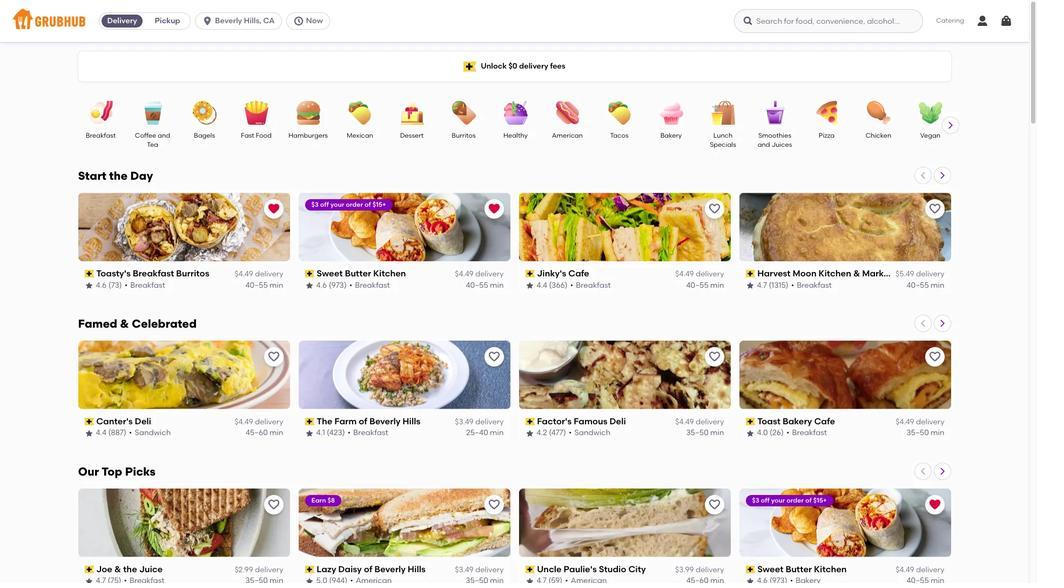 Task type: locate. For each thing, give the bounding box(es) containing it.
caret left icon image for our top picks
[[919, 467, 928, 476]]

0 horizontal spatial 4.6
[[96, 281, 107, 290]]

bagels
[[194, 132, 215, 139]]

• breakfast down toasty's breakfast burritos
[[125, 281, 165, 290]]

$4.49 for 4.2 (477)
[[676, 418, 694, 427]]

0 horizontal spatial off
[[320, 201, 329, 209]]

1 horizontal spatial sweet butter kitchen
[[758, 565, 847, 575]]

saved restaurant button for bottom "sweet butter kitchen logo"
[[926, 495, 945, 515]]

1 horizontal spatial butter
[[786, 565, 812, 575]]

subscription pass image for 4.7 (1315)
[[746, 270, 756, 278]]

breakfast down the moon
[[797, 281, 832, 290]]

1 vertical spatial off
[[761, 497, 770, 505]]

1 vertical spatial butter
[[786, 565, 812, 575]]

paulie's
[[564, 565, 597, 575]]

svg image
[[1000, 15, 1013, 28], [202, 16, 213, 26], [293, 16, 304, 26], [743, 16, 754, 26]]

caret right icon image for famed & celebrated
[[939, 319, 947, 328]]

and down smoothies
[[758, 141, 771, 149]]

subscription pass image
[[85, 418, 94, 426], [305, 418, 315, 426], [526, 418, 535, 426], [305, 566, 315, 574], [526, 566, 535, 574]]

save this restaurant image for famed & celebrated
[[708, 351, 721, 364]]

• sandwich
[[129, 429, 171, 438], [569, 429, 611, 438]]

order for bottom "sweet butter kitchen logo"
[[787, 497, 804, 505]]

cafe
[[569, 269, 590, 279], [815, 417, 836, 427]]

sandwich for deli
[[135, 429, 171, 438]]

1 horizontal spatial saved restaurant image
[[929, 499, 942, 512]]

1 vertical spatial $15+
[[814, 497, 827, 505]]

and for coffee and tea
[[158, 132, 170, 139]]

$4.49 delivery
[[235, 270, 283, 279], [455, 270, 504, 279], [676, 270, 724, 279], [235, 418, 283, 427], [676, 418, 724, 427], [896, 418, 945, 427], [896, 566, 945, 575]]

• breakfast down toast bakery cafe
[[787, 429, 827, 438]]

delivery for joe & the juice logo in the left bottom of the page
[[255, 566, 283, 575]]

subscription pass image left factor's
[[526, 418, 535, 426]]

0 vertical spatial butter
[[345, 269, 371, 279]]

bakery image
[[653, 101, 690, 125]]

and inside coffee and tea
[[158, 132, 170, 139]]

0 vertical spatial sweet butter kitchen
[[317, 269, 406, 279]]

famed
[[78, 317, 117, 331]]

35–50
[[687, 429, 709, 438], [907, 429, 929, 438]]

tacos image
[[601, 101, 639, 125]]

• right (366)
[[571, 281, 574, 290]]

bakery up (26)
[[783, 417, 813, 427]]

1 vertical spatial bakery
[[783, 417, 813, 427]]

star icon image for canter's deli logo
[[85, 429, 93, 438]]

(973)
[[329, 281, 347, 290]]

1 vertical spatial $3.49 delivery
[[455, 566, 504, 575]]

1 horizontal spatial $3
[[753, 497, 760, 505]]

0 horizontal spatial sweet butter kitchen logo image
[[299, 193, 510, 262]]

1 vertical spatial your
[[772, 497, 786, 505]]

0 horizontal spatial your
[[331, 201, 345, 209]]

• breakfast down the jinky's cafe on the right top of page
[[571, 281, 611, 290]]

• for butter
[[349, 281, 352, 290]]

$3 off your order of $15+ for bottom "sweet butter kitchen logo"
[[753, 497, 827, 505]]

• sandwich down famous
[[569, 429, 611, 438]]

• breakfast for moon
[[792, 281, 832, 290]]

save this restaurant image for canter's deli
[[267, 351, 280, 364]]

$5.49
[[896, 270, 915, 279]]

save this restaurant image for our top picks
[[708, 499, 721, 512]]

save this restaurant button
[[705, 199, 724, 219], [926, 199, 945, 219], [264, 347, 283, 367], [485, 347, 504, 367], [705, 347, 724, 367], [926, 347, 945, 367], [264, 495, 283, 515], [485, 495, 504, 515], [705, 495, 724, 515]]

delivery
[[519, 62, 549, 71], [255, 270, 283, 279], [476, 270, 504, 279], [696, 270, 724, 279], [917, 270, 945, 279], [255, 418, 283, 427], [476, 418, 504, 427], [696, 418, 724, 427], [917, 418, 945, 427], [255, 566, 283, 575], [476, 566, 504, 575], [696, 566, 724, 575], [917, 566, 945, 575]]

2 $3.49 delivery from the top
[[455, 566, 504, 575]]

1 horizontal spatial saved restaurant button
[[485, 199, 504, 219]]

&
[[854, 269, 861, 279], [120, 317, 129, 331], [114, 565, 121, 575]]

4.6
[[96, 281, 107, 290], [316, 281, 327, 290]]

canter's deli logo image
[[78, 341, 290, 410]]

jinky's cafe logo image
[[519, 193, 731, 262]]

4.6 left (73)
[[96, 281, 107, 290]]

40–55 min
[[246, 281, 283, 290], [466, 281, 504, 290], [687, 281, 724, 290], [907, 281, 945, 290]]

0 horizontal spatial cafe
[[569, 269, 590, 279]]

0 horizontal spatial 35–50
[[687, 429, 709, 438]]

breakfast down toasty's breakfast burritos
[[130, 281, 165, 290]]

bakery
[[661, 132, 682, 139], [783, 417, 813, 427]]

toasty's
[[96, 269, 131, 279]]

caret left icon image
[[919, 171, 928, 180], [919, 319, 928, 328], [919, 467, 928, 476]]

4.4
[[537, 281, 547, 290], [96, 429, 106, 438]]

sweet
[[317, 269, 343, 279], [758, 565, 784, 575]]

3 40–55 min from the left
[[687, 281, 724, 290]]

4.6 for sweet butter kitchen
[[316, 281, 327, 290]]

35–50 min for toast bakery cafe
[[907, 429, 945, 438]]

1 vertical spatial $3 off your order of $15+
[[753, 497, 827, 505]]

star icon image
[[85, 281, 93, 290], [305, 281, 314, 290], [526, 281, 534, 290], [746, 281, 755, 290], [85, 429, 93, 438], [305, 429, 314, 438], [526, 429, 534, 438], [746, 429, 755, 438], [85, 578, 93, 584], [305, 578, 314, 584], [526, 578, 534, 584], [746, 578, 755, 584]]

hills down the farm of beverly hills logo
[[403, 417, 421, 427]]

$3.49
[[455, 418, 474, 427], [455, 566, 474, 575]]

2 caret left icon image from the top
[[919, 319, 928, 328]]

$3.49 for our top picks
[[455, 566, 474, 575]]

0 horizontal spatial • sandwich
[[129, 429, 171, 438]]

1 $3.49 delivery from the top
[[455, 418, 504, 427]]

subscription pass image for 4.6 (73)
[[85, 270, 94, 278]]

the left day
[[109, 169, 128, 183]]

1 caret left icon image from the top
[[919, 171, 928, 180]]

• breakfast down the farm of beverly hills
[[348, 429, 388, 438]]

beverly right daisy
[[375, 565, 406, 575]]

(423)
[[327, 429, 345, 438]]

coffee and tea image
[[134, 101, 172, 125]]

beverly for picks
[[375, 565, 406, 575]]

save this restaurant button for harvest moon kitchen & marketplace
[[926, 199, 945, 219]]

breakfast for sweet butter kitchen
[[355, 281, 390, 290]]

4.4 down jinky's
[[537, 281, 547, 290]]

harvest moon kitchen & marketplace logo image
[[740, 193, 951, 262]]

toast
[[758, 417, 781, 427]]

caret left icon image for start the day
[[919, 171, 928, 180]]

min
[[270, 281, 283, 290], [490, 281, 504, 290], [711, 281, 724, 290], [931, 281, 945, 290], [270, 429, 283, 438], [490, 429, 504, 438], [711, 429, 724, 438], [931, 429, 945, 438]]

lunch specials
[[710, 132, 737, 149]]

0 horizontal spatial $15+
[[373, 201, 386, 209]]

breakfast down toast bakery cafe
[[793, 429, 827, 438]]

0 vertical spatial bakery
[[661, 132, 682, 139]]

2 40–55 from the left
[[466, 281, 488, 290]]

save this restaurant image
[[267, 351, 280, 364], [929, 351, 942, 364], [267, 499, 280, 512], [488, 499, 501, 512]]

hills down lazy daisy of beverly hills logo
[[408, 565, 426, 575]]

star icon image for joe & the juice logo in the left bottom of the page
[[85, 578, 93, 584]]

beverly right 'farm'
[[370, 417, 401, 427]]

sandwich down 'canter's deli'
[[135, 429, 171, 438]]

food
[[256, 132, 272, 139]]

2 horizontal spatial saved restaurant button
[[926, 495, 945, 515]]

40–55
[[246, 281, 268, 290], [466, 281, 488, 290], [687, 281, 709, 290], [907, 281, 929, 290]]

sweet for bottom "sweet butter kitchen logo"
[[758, 565, 784, 575]]

cafe down toast bakery cafe logo at right bottom
[[815, 417, 836, 427]]

4.0
[[757, 429, 768, 438]]

0 vertical spatial 4.4
[[537, 281, 547, 290]]

saved restaurant button
[[264, 199, 283, 219], [485, 199, 504, 219], [926, 495, 945, 515]]

1 horizontal spatial $3 off your order of $15+
[[753, 497, 827, 505]]

2 vertical spatial beverly
[[375, 565, 406, 575]]

canter's
[[96, 417, 133, 427]]

1 35–50 min from the left
[[687, 429, 724, 438]]

4.7 (1315)
[[757, 281, 789, 290]]

breakfast
[[86, 132, 116, 139], [133, 269, 174, 279], [130, 281, 165, 290], [355, 281, 390, 290], [576, 281, 611, 290], [797, 281, 832, 290], [354, 429, 388, 438], [793, 429, 827, 438]]

40–55 min for harvest moon kitchen & marketplace
[[907, 281, 945, 290]]

1 horizontal spatial deli
[[610, 417, 626, 427]]

1 horizontal spatial sweet butter kitchen logo image
[[740, 489, 951, 558]]

joe
[[96, 565, 112, 575]]

1 vertical spatial beverly
[[370, 417, 401, 427]]

kitchen
[[374, 269, 406, 279], [819, 269, 852, 279], [815, 565, 847, 575]]

svg image
[[977, 15, 990, 28]]

$4.49 delivery for (73)
[[235, 270, 283, 279]]

0 vertical spatial $3.49
[[455, 418, 474, 427]]

• breakfast for farm
[[348, 429, 388, 438]]

sandwich
[[135, 429, 171, 438], [575, 429, 611, 438]]

caret left icon image for famed & celebrated
[[919, 319, 928, 328]]

1 horizontal spatial bakery
[[783, 417, 813, 427]]

40–55 for sweet butter kitchen
[[466, 281, 488, 290]]

hills
[[403, 417, 421, 427], [408, 565, 426, 575]]

1 40–55 from the left
[[246, 281, 268, 290]]

delivery for jinky's cafe logo
[[696, 270, 724, 279]]

• right "(973)"
[[349, 281, 352, 290]]

0 horizontal spatial 4.4
[[96, 429, 106, 438]]

save this restaurant button for jinky's cafe
[[705, 199, 724, 219]]

the left juice
[[123, 565, 137, 575]]

order
[[346, 201, 363, 209], [787, 497, 804, 505]]

caret right icon image for start the day
[[939, 171, 947, 180]]

• right (26)
[[787, 429, 790, 438]]

subscription pass image for 4.0 (26)
[[746, 418, 756, 426]]

1 vertical spatial saved restaurant image
[[929, 499, 942, 512]]

• for famous
[[569, 429, 572, 438]]

$5.49 delivery
[[896, 270, 945, 279]]

specials
[[710, 141, 737, 149]]

caret right icon image
[[947, 121, 955, 130], [939, 171, 947, 180], [939, 319, 947, 328], [939, 467, 947, 476]]

35–50 for factor's famous deli
[[687, 429, 709, 438]]

fast food
[[241, 132, 272, 139]]

1 horizontal spatial 4.4
[[537, 281, 547, 290]]

uncle
[[537, 565, 562, 575]]

svg image inside now button
[[293, 16, 304, 26]]

1 35–50 from the left
[[687, 429, 709, 438]]

1 $3.49 from the top
[[455, 418, 474, 427]]

$4.49 for 4.4 (887)
[[235, 418, 253, 427]]

• right (73)
[[125, 281, 128, 290]]

cafe right jinky's
[[569, 269, 590, 279]]

2 35–50 from the left
[[907, 429, 929, 438]]

& left 'marketplace'
[[854, 269, 861, 279]]

1 vertical spatial caret left icon image
[[919, 319, 928, 328]]

and for smoothies and juices
[[758, 141, 771, 149]]

• right (1315)
[[792, 281, 795, 290]]

delivery for toast bakery cafe logo at right bottom
[[917, 418, 945, 427]]

1 vertical spatial $3
[[753, 497, 760, 505]]

your for top "sweet butter kitchen logo"
[[331, 201, 345, 209]]

• right (477)
[[569, 429, 572, 438]]

0 vertical spatial $3
[[312, 201, 319, 209]]

studio
[[599, 565, 627, 575]]

1 horizontal spatial sandwich
[[575, 429, 611, 438]]

mexican image
[[341, 101, 379, 125]]

2 vertical spatial caret left icon image
[[919, 467, 928, 476]]

4.4 for canter's deli
[[96, 429, 106, 438]]

delivery for uncle paulie's studio city logo at the bottom right
[[696, 566, 724, 575]]

sweet butter kitchen logo image
[[299, 193, 510, 262], [740, 489, 951, 558]]

min for jinky's cafe
[[711, 281, 724, 290]]

1 40–55 min from the left
[[246, 281, 283, 290]]

0 horizontal spatial butter
[[345, 269, 371, 279]]

delivery for factor's famous deli logo in the right bottom of the page
[[696, 418, 724, 427]]

saved restaurant image
[[488, 203, 501, 216]]

subscription pass image left canter's
[[85, 418, 94, 426]]

1 vertical spatial &
[[120, 317, 129, 331]]

2 deli from the left
[[610, 417, 626, 427]]

smoothies
[[759, 132, 792, 139]]

min for toasty's breakfast burritos
[[270, 281, 283, 290]]

tea
[[147, 141, 158, 149]]

deli
[[135, 417, 151, 427], [610, 417, 626, 427]]

min for harvest moon kitchen & marketplace
[[931, 281, 945, 290]]

0 vertical spatial your
[[331, 201, 345, 209]]

dessert image
[[393, 101, 431, 125]]

1 horizontal spatial 35–50
[[907, 429, 929, 438]]

american image
[[549, 101, 587, 125]]

toasty's breakfast burritos logo image
[[78, 193, 290, 262]]

& right joe
[[114, 565, 121, 575]]

2 sandwich from the left
[[575, 429, 611, 438]]

breakfast for toasty's breakfast burritos
[[130, 281, 165, 290]]

unlock
[[481, 62, 507, 71]]

0 horizontal spatial and
[[158, 132, 170, 139]]

$4.49 delivery for (887)
[[235, 418, 283, 427]]

and inside smoothies and juices
[[758, 141, 771, 149]]

1 vertical spatial 4.4
[[96, 429, 106, 438]]

sweet for top "sweet butter kitchen logo"
[[317, 269, 343, 279]]

save this restaurant image for toast bakery cafe
[[929, 351, 942, 364]]

and up tea
[[158, 132, 170, 139]]

3 40–55 from the left
[[687, 281, 709, 290]]

0 horizontal spatial 35–50 min
[[687, 429, 724, 438]]

0 horizontal spatial deli
[[135, 417, 151, 427]]

1 vertical spatial and
[[758, 141, 771, 149]]

35–50 min
[[687, 429, 724, 438], [907, 429, 945, 438]]

1 horizontal spatial 4.6
[[316, 281, 327, 290]]

saved restaurant image for leftmost saved restaurant 'button'
[[267, 203, 280, 216]]

1 horizontal spatial and
[[758, 141, 771, 149]]

• down 'farm'
[[348, 429, 351, 438]]

1 horizontal spatial order
[[787, 497, 804, 505]]

$4.49
[[235, 270, 253, 279], [455, 270, 474, 279], [676, 270, 694, 279], [235, 418, 253, 427], [676, 418, 694, 427], [896, 418, 915, 427], [896, 566, 915, 575]]

2 40–55 min from the left
[[466, 281, 504, 290]]

save this restaurant image for start the day
[[708, 203, 721, 216]]

40–55 min for jinky's cafe
[[687, 281, 724, 290]]

$15+
[[373, 201, 386, 209], [814, 497, 827, 505]]

2 35–50 min from the left
[[907, 429, 945, 438]]

1 vertical spatial sweet butter kitchen
[[758, 565, 847, 575]]

1 sandwich from the left
[[135, 429, 171, 438]]

$4.49 delivery for (366)
[[676, 270, 724, 279]]

0 horizontal spatial sandwich
[[135, 429, 171, 438]]

butter for top "sweet butter kitchen logo"
[[345, 269, 371, 279]]

2 $3.49 from the top
[[455, 566, 474, 575]]

earn
[[312, 497, 326, 505]]

the
[[317, 417, 333, 427]]

0 vertical spatial cafe
[[569, 269, 590, 279]]

0 horizontal spatial saved restaurant image
[[267, 203, 280, 216]]

1 vertical spatial sweet
[[758, 565, 784, 575]]

0 vertical spatial $3.49 delivery
[[455, 418, 504, 427]]

• right (887)
[[129, 429, 132, 438]]

beverly left hills, in the left of the page
[[215, 16, 242, 25]]

breakfast right "(973)"
[[355, 281, 390, 290]]

35–50 for toast bakery cafe
[[907, 429, 929, 438]]

your for bottom "sweet butter kitchen logo"
[[772, 497, 786, 505]]

$8
[[328, 497, 335, 505]]

0 vertical spatial caret left icon image
[[919, 171, 928, 180]]

4 40–55 min from the left
[[907, 281, 945, 290]]

• breakfast right "(973)"
[[349, 281, 390, 290]]

• breakfast down the moon
[[792, 281, 832, 290]]

subscription pass image for canter's deli
[[85, 418, 94, 426]]

1 horizontal spatial 35–50 min
[[907, 429, 945, 438]]

$3 off your order of $15+
[[312, 201, 386, 209], [753, 497, 827, 505]]

0 horizontal spatial burritos
[[176, 269, 209, 279]]

min for toast bakery cafe
[[931, 429, 945, 438]]

save this restaurant image
[[708, 203, 721, 216], [929, 203, 942, 216], [488, 351, 501, 364], [708, 351, 721, 364], [708, 499, 721, 512]]

0 horizontal spatial $3 off your order of $15+
[[312, 201, 386, 209]]

1 4.6 from the left
[[96, 281, 107, 290]]

4.2 (477)
[[537, 429, 566, 438]]

healthy
[[504, 132, 528, 139]]

1 • sandwich from the left
[[129, 429, 171, 438]]

deli right canter's
[[135, 417, 151, 427]]

4.4 left (887)
[[96, 429, 106, 438]]

3 caret left icon image from the top
[[919, 467, 928, 476]]

star icon image for uncle paulie's studio city logo at the bottom right
[[526, 578, 534, 584]]

ca
[[263, 16, 275, 25]]

subscription pass image left uncle
[[526, 566, 535, 574]]

$4.49 delivery for (973)
[[455, 270, 504, 279]]

• sandwich down 'canter's deli'
[[129, 429, 171, 438]]

1 vertical spatial cafe
[[815, 417, 836, 427]]

2 • sandwich from the left
[[569, 429, 611, 438]]

saved restaurant button for top "sweet butter kitchen logo"
[[485, 199, 504, 219]]

0 vertical spatial saved restaurant image
[[267, 203, 280, 216]]

1 vertical spatial sweet butter kitchen logo image
[[740, 489, 951, 558]]

1 horizontal spatial burritos
[[452, 132, 476, 139]]

subscription pass image left 'the'
[[305, 418, 315, 426]]

breakfast right toasty's
[[133, 269, 174, 279]]

breakfast down the jinky's cafe on the right top of page
[[576, 281, 611, 290]]

4.4 (366)
[[537, 281, 568, 290]]

breakfast down the farm of beverly hills
[[354, 429, 388, 438]]

burritos down toasty's breakfast burritos logo at the top left of page
[[176, 269, 209, 279]]

delivery for toasty's breakfast burritos logo at the top left of page
[[255, 270, 283, 279]]

bagels image
[[186, 101, 223, 125]]

burritos down "burritos" 'image'
[[452, 132, 476, 139]]

0 vertical spatial sweet
[[317, 269, 343, 279]]

saved restaurant image
[[267, 203, 280, 216], [929, 499, 942, 512]]

subscription pass image
[[85, 270, 94, 278], [305, 270, 315, 278], [526, 270, 535, 278], [746, 270, 756, 278], [746, 418, 756, 426], [85, 566, 94, 574], [746, 566, 756, 574]]

1 horizontal spatial • sandwich
[[569, 429, 611, 438]]

pizza image
[[808, 101, 846, 125]]

chicken
[[866, 132, 892, 139]]

0 vertical spatial beverly
[[215, 16, 242, 25]]

0 vertical spatial $3 off your order of $15+
[[312, 201, 386, 209]]

25–40 min
[[466, 429, 504, 438]]

4 40–55 from the left
[[907, 281, 929, 290]]

0 horizontal spatial order
[[346, 201, 363, 209]]

joe & the juice logo image
[[78, 489, 290, 558]]

4.6 left "(973)"
[[316, 281, 327, 290]]

sandwich for famous
[[575, 429, 611, 438]]

0 vertical spatial hills
[[403, 417, 421, 427]]

0 horizontal spatial sweet butter kitchen
[[317, 269, 406, 279]]

2 4.6 from the left
[[316, 281, 327, 290]]

famous
[[574, 417, 608, 427]]

1 horizontal spatial sweet
[[758, 565, 784, 575]]

1 horizontal spatial $15+
[[814, 497, 827, 505]]

fast food image
[[238, 101, 275, 125]]

0 vertical spatial off
[[320, 201, 329, 209]]

subscription pass image left the lazy
[[305, 566, 315, 574]]

sandwich down famous
[[575, 429, 611, 438]]

0 vertical spatial order
[[346, 201, 363, 209]]

• for moon
[[792, 281, 795, 290]]

1 horizontal spatial your
[[772, 497, 786, 505]]

4.6 (973)
[[316, 281, 347, 290]]

off for bottom "sweet butter kitchen logo"
[[761, 497, 770, 505]]

1 vertical spatial $3.49
[[455, 566, 474, 575]]

$4.49 for 4.4 (366)
[[676, 270, 694, 279]]

0 vertical spatial $15+
[[373, 201, 386, 209]]

& for celebrated
[[120, 317, 129, 331]]

0 horizontal spatial sweet
[[317, 269, 343, 279]]

2 vertical spatial &
[[114, 565, 121, 575]]

butter
[[345, 269, 371, 279], [786, 565, 812, 575]]

min for canter's deli
[[270, 429, 283, 438]]

$2.99
[[235, 566, 253, 575]]

40–55 min for toasty's breakfast burritos
[[246, 281, 283, 290]]

1 horizontal spatial off
[[761, 497, 770, 505]]

• breakfast for bakery
[[787, 429, 827, 438]]

pickup button
[[145, 12, 190, 30]]

deli right famous
[[610, 417, 626, 427]]

• breakfast
[[125, 281, 165, 290], [349, 281, 390, 290], [571, 281, 611, 290], [792, 281, 832, 290], [348, 429, 388, 438], [787, 429, 827, 438]]

1 vertical spatial order
[[787, 497, 804, 505]]

1 vertical spatial hills
[[408, 565, 426, 575]]

famed & celebrated
[[78, 317, 197, 331]]

bakery down the 'bakery' image
[[661, 132, 682, 139]]

(1315)
[[769, 281, 789, 290]]

0 vertical spatial and
[[158, 132, 170, 139]]

subscription pass image for factor's famous deli
[[526, 418, 535, 426]]

& right famed
[[120, 317, 129, 331]]

0 horizontal spatial $3
[[312, 201, 319, 209]]

delivery for harvest moon kitchen & marketplace logo on the top right
[[917, 270, 945, 279]]

pickup
[[155, 16, 180, 25]]



Task type: vqa. For each thing, say whether or not it's contained in the screenshot.
Bagels
yes



Task type: describe. For each thing, give the bounding box(es) containing it.
delivery button
[[100, 12, 145, 30]]

(477)
[[549, 429, 566, 438]]

breakfast image
[[82, 101, 120, 125]]

uncle paulie's studio city
[[537, 565, 646, 575]]

min for factor's famous deli
[[711, 429, 724, 438]]

top
[[102, 465, 122, 479]]

40–55 for jinky's cafe
[[687, 281, 709, 290]]

now
[[306, 16, 323, 25]]

toast bakery cafe
[[758, 417, 836, 427]]

the farm of beverly hills
[[317, 417, 421, 427]]

picks
[[125, 465, 156, 479]]

sweet butter kitchen for bottom "sweet butter kitchen logo"
[[758, 565, 847, 575]]

toast bakery cafe logo image
[[740, 341, 951, 410]]

canter's deli
[[96, 417, 151, 427]]

$3 for top "sweet butter kitchen logo"
[[312, 201, 319, 209]]

daisy
[[338, 565, 362, 575]]

4.6 (73)
[[96, 281, 122, 290]]

star icon image for harvest moon kitchen & marketplace logo on the top right
[[746, 281, 755, 290]]

beverly for celebrated
[[370, 417, 401, 427]]

(26)
[[770, 429, 784, 438]]

off for top "sweet butter kitchen logo"
[[320, 201, 329, 209]]

$15+ for top "sweet butter kitchen logo"
[[373, 201, 386, 209]]

(73)
[[108, 281, 122, 290]]

jinky's
[[537, 269, 567, 279]]

save this restaurant button for canter's deli
[[264, 347, 283, 367]]

$4.49 delivery for (26)
[[896, 418, 945, 427]]

earn $8
[[312, 497, 335, 505]]

our top picks
[[78, 465, 156, 479]]

vegan
[[921, 132, 941, 139]]

hills,
[[244, 16, 262, 25]]

& for the
[[114, 565, 121, 575]]

40–55 for toasty's breakfast burritos
[[246, 281, 268, 290]]

juices
[[772, 141, 793, 149]]

subscription pass image for 4.4 (366)
[[526, 270, 535, 278]]

min for the farm of beverly hills
[[490, 429, 504, 438]]

start the day
[[78, 169, 153, 183]]

dessert
[[400, 132, 424, 139]]

4.0 (26)
[[757, 429, 784, 438]]

city
[[629, 565, 646, 575]]

breakfast for toast bakery cafe
[[793, 429, 827, 438]]

delivery for the farm of beverly hills logo
[[476, 418, 504, 427]]

45–60
[[246, 429, 268, 438]]

day
[[130, 169, 153, 183]]

pizza
[[819, 132, 835, 139]]

beverly inside 'button'
[[215, 16, 242, 25]]

(887)
[[108, 429, 126, 438]]

$3.99 delivery
[[676, 566, 724, 575]]

Search for food, convenience, alcohol... search field
[[735, 9, 924, 33]]

main navigation navigation
[[0, 0, 1030, 42]]

catering button
[[929, 9, 972, 33]]

1 horizontal spatial cafe
[[815, 417, 836, 427]]

lazy daisy of beverly hills logo image
[[299, 489, 510, 558]]

45–60 min
[[246, 429, 283, 438]]

vegan image
[[912, 101, 950, 125]]

celebrated
[[132, 317, 197, 331]]

$3.49 delivery for celebrated
[[455, 418, 504, 427]]

start
[[78, 169, 106, 183]]

coffee
[[135, 132, 156, 139]]

$15+ for bottom "sweet butter kitchen logo"
[[814, 497, 827, 505]]

subscription pass image for uncle paulie's studio city
[[526, 566, 535, 574]]

4.6 for toasty's breakfast burritos
[[96, 281, 107, 290]]

save this restaurant button for joe & the juice
[[264, 495, 283, 515]]

• breakfast for breakfast
[[125, 281, 165, 290]]

factor's
[[537, 417, 572, 427]]

smoothies and juices image
[[756, 101, 794, 125]]

harvest moon kitchen & marketplace
[[758, 269, 917, 279]]

american
[[552, 132, 583, 139]]

min for sweet butter kitchen
[[490, 281, 504, 290]]

save this restaurant button for toast bakery cafe
[[926, 347, 945, 367]]

0 vertical spatial burritos
[[452, 132, 476, 139]]

• for breakfast
[[125, 281, 128, 290]]

• for deli
[[129, 429, 132, 438]]

lazy
[[317, 565, 336, 575]]

catering
[[937, 17, 965, 24]]

sweet butter kitchen for top "sweet butter kitchen logo"
[[317, 269, 406, 279]]

svg image inside beverly hills, ca 'button'
[[202, 16, 213, 26]]

4.4 (887)
[[96, 429, 126, 438]]

lunch
[[714, 132, 733, 139]]

$3 off your order of $15+ for top "sweet butter kitchen logo"
[[312, 201, 386, 209]]

marketplace
[[863, 269, 917, 279]]

mexican
[[347, 132, 373, 139]]

order for top "sweet butter kitchen logo"
[[346, 201, 363, 209]]

• for bakery
[[787, 429, 790, 438]]

0 horizontal spatial saved restaurant button
[[264, 199, 283, 219]]

kitchen for our top picks
[[815, 565, 847, 575]]

4.4 for jinky's cafe
[[537, 281, 547, 290]]

delivery for lazy daisy of beverly hills logo
[[476, 566, 504, 575]]

star icon image for lazy daisy of beverly hills logo
[[305, 578, 314, 584]]

jinky's cafe
[[537, 269, 590, 279]]

kitchen for start the day
[[819, 269, 852, 279]]

save this restaurant button for factor's famous deli
[[705, 347, 724, 367]]

• breakfast for cafe
[[571, 281, 611, 290]]

0 vertical spatial &
[[854, 269, 861, 279]]

factor's famous deli logo image
[[519, 341, 731, 410]]

$3 for bottom "sweet butter kitchen logo"
[[753, 497, 760, 505]]

unlock $0 delivery fees
[[481, 62, 566, 71]]

beverly hills, ca button
[[195, 12, 286, 30]]

$3.99
[[676, 566, 694, 575]]

beverly hills, ca
[[215, 16, 275, 25]]

35–50 min for factor's famous deli
[[687, 429, 724, 438]]

butter for bottom "sweet butter kitchen logo"
[[786, 565, 812, 575]]

1 vertical spatial the
[[123, 565, 137, 575]]

harvest
[[758, 269, 791, 279]]

0 vertical spatial sweet butter kitchen logo image
[[299, 193, 510, 262]]

star icon image for factor's famous deli logo in the right bottom of the page
[[526, 429, 534, 438]]

our
[[78, 465, 99, 479]]

(366)
[[549, 281, 568, 290]]

• sandwich for deli
[[129, 429, 171, 438]]

$2.99 delivery
[[235, 566, 283, 575]]

smoothies and juices
[[758, 132, 793, 149]]

• sandwich for famous
[[569, 429, 611, 438]]

4.2
[[537, 429, 547, 438]]

hamburgers
[[289, 132, 328, 139]]

delivery for bottom "sweet butter kitchen logo"
[[917, 566, 945, 575]]

25–40
[[466, 429, 488, 438]]

4.1
[[316, 429, 325, 438]]

4.7
[[757, 281, 767, 290]]

healthy image
[[497, 101, 535, 125]]

breakfast down breakfast 'image'
[[86, 132, 116, 139]]

delivery for top "sweet butter kitchen logo"
[[476, 270, 504, 279]]

burritos image
[[445, 101, 483, 125]]

• breakfast for butter
[[349, 281, 390, 290]]

hamburgers image
[[289, 101, 327, 125]]

toasty's breakfast burritos
[[96, 269, 209, 279]]

• for cafe
[[571, 281, 574, 290]]

juice
[[139, 565, 163, 575]]

0 vertical spatial the
[[109, 169, 128, 183]]

breakfast for harvest moon kitchen & marketplace
[[797, 281, 832, 290]]

lunch specials image
[[705, 101, 742, 125]]

joe & the juice
[[96, 565, 163, 575]]

the farm of beverly hills logo image
[[299, 341, 510, 410]]

$4.49 for 4.6 (973)
[[455, 270, 474, 279]]

uncle paulie's studio city logo image
[[519, 489, 731, 558]]

grubhub plus flag logo image
[[464, 61, 477, 72]]

tacos
[[610, 132, 629, 139]]

$0
[[509, 62, 518, 71]]

1 vertical spatial burritos
[[176, 269, 209, 279]]

star icon image for jinky's cafe logo
[[526, 281, 534, 290]]

subscription pass image for 4.6 (973)
[[305, 270, 315, 278]]

caret right icon image for our top picks
[[939, 467, 947, 476]]

$3.49 for famed & celebrated
[[455, 418, 474, 427]]

fees
[[550, 62, 566, 71]]

delivery for canter's deli logo
[[255, 418, 283, 427]]

factor's famous deli
[[537, 417, 626, 427]]

hills for famed & celebrated
[[403, 417, 421, 427]]

moon
[[793, 269, 817, 279]]

0 horizontal spatial bakery
[[661, 132, 682, 139]]

now button
[[286, 12, 334, 30]]

save this restaurant button for the farm of beverly hills
[[485, 347, 504, 367]]

breakfast for jinky's cafe
[[576, 281, 611, 290]]

star icon image for toast bakery cafe logo at right bottom
[[746, 429, 755, 438]]

$3.49 delivery for picks
[[455, 566, 504, 575]]

chicken image
[[860, 101, 898, 125]]

subscription pass image for lazy daisy of beverly hills
[[305, 566, 315, 574]]

star icon image for the farm of beverly hills logo
[[305, 429, 314, 438]]

1 deli from the left
[[135, 417, 151, 427]]



